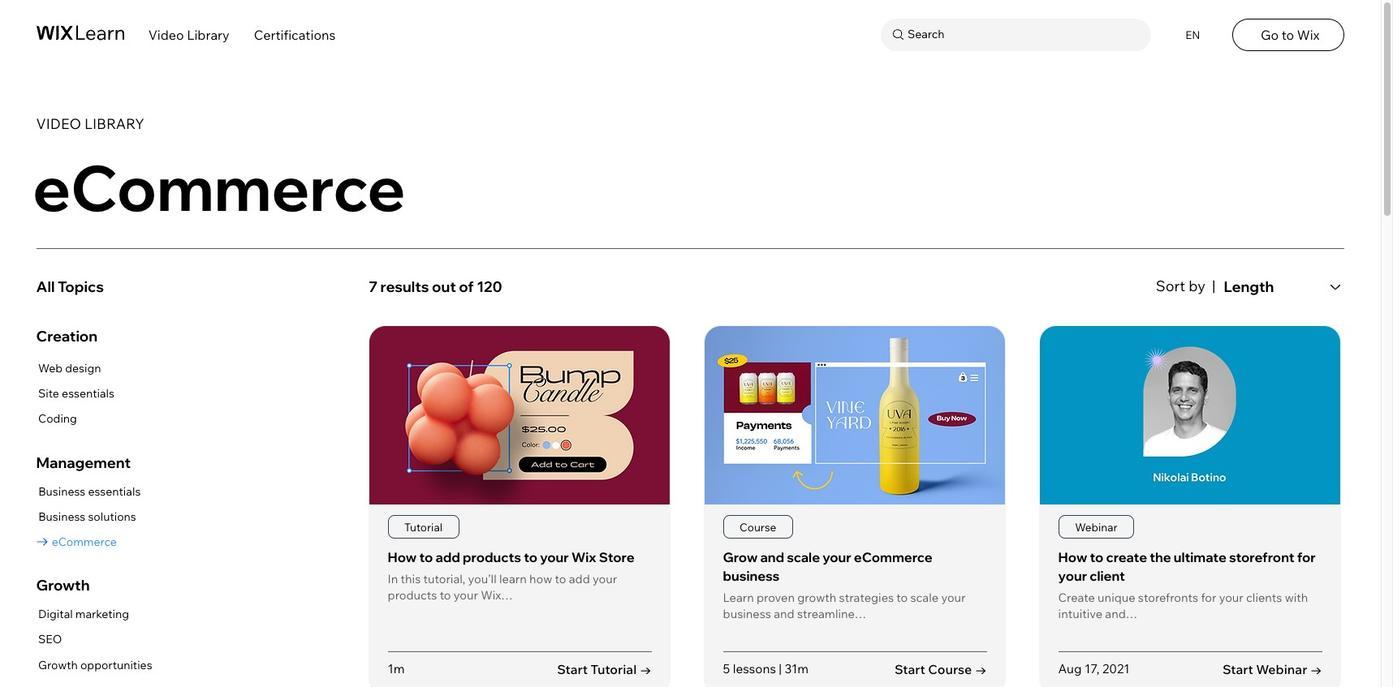 Task type: locate. For each thing, give the bounding box(es) containing it.
business down the business essentials list item
[[38, 510, 85, 524]]

storefronts
[[1138, 590, 1199, 605]]

0 vertical spatial ecommerce
[[33, 148, 406, 227]]

1 horizontal spatial tutorial
[[591, 662, 637, 678]]

clients
[[1246, 590, 1283, 605]]

1 horizontal spatial →
[[975, 662, 987, 678]]

1 list item from the left
[[369, 326, 671, 688]]

all
[[36, 278, 55, 297]]

grow
[[723, 550, 758, 566]]

proven
[[757, 590, 795, 605]]

1 horizontal spatial course
[[928, 662, 972, 678]]

→ for start course →
[[975, 662, 987, 678]]

3 → from the left
[[1311, 662, 1323, 678]]

growth opportunities list item
[[36, 656, 152, 676]]

for
[[1297, 550, 1316, 566], [1201, 590, 1217, 605]]

0 horizontal spatial tutorial
[[404, 520, 443, 534]]

how up this
[[388, 550, 417, 566]]

menu bar containing video library
[[0, 0, 1381, 65]]

results
[[381, 278, 429, 297]]

start
[[557, 662, 588, 678], [895, 662, 925, 678], [1223, 662, 1254, 678]]

1 horizontal spatial |
[[1212, 277, 1216, 295]]

to up this
[[419, 550, 433, 566]]

store
[[599, 550, 635, 566]]

→ for start tutorial →
[[640, 662, 652, 678]]

1 vertical spatial ecommerce
[[52, 535, 117, 550]]

add
[[436, 550, 460, 566], [569, 572, 590, 587]]

business essentials list item
[[36, 482, 141, 502]]

business down the learn
[[723, 606, 771, 622]]

1 how from the left
[[388, 550, 417, 566]]

your
[[540, 550, 569, 566], [823, 550, 852, 566], [1059, 568, 1087, 585], [593, 572, 617, 587], [454, 588, 478, 603], [941, 590, 966, 605], [1219, 590, 1244, 605]]

site
[[38, 386, 59, 401]]

how to add products to your wix store image
[[370, 327, 670, 505]]

to inside how to create the ultimate storefront for your client create unique storefronts for your clients with intuitive and…
[[1090, 550, 1104, 566]]

video library
[[148, 27, 230, 43]]

1 vertical spatial webinar
[[1256, 662, 1308, 678]]

1 vertical spatial |
[[779, 662, 782, 677]]

growth
[[36, 577, 90, 595], [38, 658, 78, 673]]

wix left store at the left of page
[[572, 550, 596, 566]]

0 vertical spatial scale
[[787, 550, 820, 566]]

how
[[388, 550, 417, 566], [1059, 550, 1088, 566]]

0 horizontal spatial →
[[640, 662, 652, 678]]

1 horizontal spatial start
[[895, 662, 925, 678]]

2 horizontal spatial list item
[[1040, 326, 1342, 688]]

your up start course →
[[941, 590, 966, 605]]

1 vertical spatial course
[[928, 662, 972, 678]]

0 horizontal spatial |
[[779, 662, 782, 677]]

1 vertical spatial and
[[774, 606, 795, 622]]

1 vertical spatial add
[[569, 572, 590, 587]]

0 vertical spatial wix
[[1297, 27, 1320, 43]]

0 vertical spatial webinar
[[1075, 520, 1118, 534]]

coding list item
[[36, 409, 114, 430]]

growth down seo
[[38, 658, 78, 673]]

a social media post of a white sneaker, surrounded by stylized likes and positive comments. image
[[705, 327, 1005, 505]]

creation
[[36, 327, 98, 346]]

1 vertical spatial scale
[[911, 590, 939, 605]]

1 horizontal spatial webinar
[[1256, 662, 1308, 678]]

add right how
[[569, 572, 590, 587]]

start for start course →
[[895, 662, 925, 678]]

to inside "go to wix" "link"
[[1282, 27, 1294, 43]]

2 how from the left
[[1059, 550, 1088, 566]]

scale right strategies on the right of page
[[911, 590, 939, 605]]

essentials down design
[[62, 386, 114, 401]]

webinar down with
[[1256, 662, 1308, 678]]

list item
[[369, 326, 671, 688], [704, 326, 1006, 688], [1040, 326, 1342, 688]]

tutorial
[[404, 520, 443, 534], [591, 662, 637, 678]]

list containing digital marketing
[[36, 605, 152, 676]]

your up growth
[[823, 550, 852, 566]]

a black and white headshot inset against a pale blue background: nikolai botino, with a broad smile. image
[[1040, 327, 1341, 505]]

2 list item from the left
[[704, 326, 1006, 688]]

0 vertical spatial tutorial
[[404, 520, 443, 534]]

aug 17, 2021
[[1059, 662, 1130, 677]]

all topics
[[36, 278, 104, 297]]

digital marketing list item
[[36, 605, 152, 626]]

certifications
[[254, 27, 336, 43]]

webinar inside button
[[1256, 662, 1308, 678]]

intuitive
[[1059, 606, 1103, 622]]

to right go
[[1282, 27, 1294, 43]]

7
[[369, 278, 378, 297]]

list item containing grow and scale your ecommerce business
[[704, 326, 1006, 688]]

1 vertical spatial business
[[723, 606, 771, 622]]

0 vertical spatial add
[[436, 550, 460, 566]]

|
[[1212, 277, 1216, 295], [779, 662, 782, 677]]

sort
[[1156, 277, 1186, 295]]

for up with
[[1297, 550, 1316, 566]]

products
[[463, 550, 521, 566], [388, 588, 437, 603]]

0 horizontal spatial how
[[388, 550, 417, 566]]

2 horizontal spatial start
[[1223, 662, 1254, 678]]

video
[[148, 27, 184, 43]]

1 horizontal spatial list item
[[704, 326, 1006, 688]]

1 vertical spatial essentials
[[88, 484, 141, 499]]

1 horizontal spatial scale
[[911, 590, 939, 605]]

business
[[723, 568, 780, 585], [723, 606, 771, 622]]

aug
[[1059, 662, 1082, 677]]

business down grow
[[723, 568, 780, 585]]

120
[[477, 278, 502, 297]]

products up you'll
[[463, 550, 521, 566]]

1 vertical spatial growth
[[38, 658, 78, 673]]

1 horizontal spatial for
[[1297, 550, 1316, 566]]

how up create
[[1059, 550, 1088, 566]]

solutions
[[88, 510, 136, 524]]

ecommerce inside button
[[52, 535, 117, 550]]

your left the "clients"
[[1219, 590, 1244, 605]]

digital marketing
[[38, 608, 129, 622]]

seo button
[[36, 630, 152, 651]]

site essentials button
[[36, 384, 114, 404]]

0 vertical spatial growth
[[36, 577, 90, 595]]

1 vertical spatial tutorial
[[591, 662, 637, 678]]

to up how
[[524, 550, 538, 566]]

→ for start webinar →
[[1311, 662, 1323, 678]]

for down how to create the ultimate storefront for your client link at the right bottom of the page
[[1201, 590, 1217, 605]]

0 vertical spatial essentials
[[62, 386, 114, 401]]

ecommerce
[[33, 148, 406, 227], [52, 535, 117, 550], [854, 550, 933, 566]]

this
[[401, 572, 421, 587]]

library
[[187, 27, 230, 43]]

essentials up the solutions
[[88, 484, 141, 499]]

0 horizontal spatial add
[[436, 550, 460, 566]]

list containing how to add products to your wix store
[[369, 326, 1345, 688]]

0 vertical spatial and
[[760, 550, 784, 566]]

1 vertical spatial wix
[[572, 550, 596, 566]]

| right sort
[[1212, 277, 1216, 295]]

menu bar
[[0, 0, 1381, 65]]

2 business from the top
[[38, 510, 85, 524]]

coding button
[[36, 409, 114, 430]]

scale up growth
[[787, 550, 820, 566]]

library
[[84, 114, 144, 132]]

list containing business essentials
[[36, 482, 141, 553]]

to up client
[[1090, 550, 1104, 566]]

→
[[640, 662, 652, 678], [975, 662, 987, 678], [1311, 662, 1323, 678]]

0 vertical spatial business
[[723, 568, 780, 585]]

how inside how to create the ultimate storefront for your client create unique storefronts for your clients with intuitive and…
[[1059, 550, 1088, 566]]

site essentials
[[38, 386, 114, 401]]

tutorial,
[[423, 572, 466, 587]]

and
[[760, 550, 784, 566], [774, 606, 795, 622]]

1 → from the left
[[640, 662, 652, 678]]

start webinar → button
[[1223, 661, 1323, 679]]

0 horizontal spatial list item
[[369, 326, 671, 688]]

video
[[36, 114, 81, 132]]

site essentials list item
[[36, 384, 114, 404]]

1 vertical spatial for
[[1201, 590, 1217, 605]]

business
[[38, 484, 85, 499], [38, 510, 85, 524]]

certifications link
[[254, 27, 336, 43]]

growth inside button
[[38, 658, 78, 673]]

wix inside how to add products to your wix store in this tutorial, you'll learn how to add your products to your wix…
[[572, 550, 596, 566]]

how to create the ultimate storefront for your client create unique storefronts for your clients with intuitive and…
[[1059, 550, 1316, 622]]

| inside list item
[[779, 662, 782, 677]]

and right grow
[[760, 550, 784, 566]]

to right strategies on the right of page
[[897, 590, 908, 605]]

3 list item from the left
[[1040, 326, 1342, 688]]

how for how to add products to your wix store
[[388, 550, 417, 566]]

wix right go
[[1297, 27, 1320, 43]]

0 horizontal spatial start
[[557, 662, 588, 678]]

0 vertical spatial business
[[38, 484, 85, 499]]

list for creation
[[36, 359, 114, 430]]

webinar up create
[[1075, 520, 1118, 534]]

products down this
[[388, 588, 437, 603]]

1 horizontal spatial how
[[1059, 550, 1088, 566]]

business solutions
[[38, 510, 136, 524]]

scale
[[787, 550, 820, 566], [911, 590, 939, 605]]

2 horizontal spatial →
[[1311, 662, 1323, 678]]

7 results out of 120
[[369, 278, 502, 297]]

add up tutorial,
[[436, 550, 460, 566]]

3 start from the left
[[1223, 662, 1254, 678]]

0 horizontal spatial wix
[[572, 550, 596, 566]]

ultimate
[[1174, 550, 1227, 566]]

2 → from the left
[[975, 662, 987, 678]]

how inside how to add products to your wix store in this tutorial, you'll learn how to add your products to your wix…
[[388, 550, 417, 566]]

| left 31m
[[779, 662, 782, 677]]

0 vertical spatial course
[[740, 520, 777, 534]]

2 vertical spatial ecommerce
[[854, 550, 933, 566]]

1 horizontal spatial wix
[[1297, 27, 1320, 43]]

growth up digital
[[36, 577, 90, 595]]

essentials
[[62, 386, 114, 401], [88, 484, 141, 499]]

1 vertical spatial products
[[388, 588, 437, 603]]

create
[[1106, 550, 1147, 566]]

1 business from the top
[[38, 484, 85, 499]]

ecommerce inside grow and scale your ecommerce business learn proven growth strategies to scale your business and streamline…
[[854, 550, 933, 566]]

course
[[740, 520, 777, 534], [928, 662, 972, 678]]

the
[[1150, 550, 1171, 566]]

0 horizontal spatial course
[[740, 520, 777, 534]]

1 horizontal spatial products
[[463, 550, 521, 566]]

business inside button
[[38, 484, 85, 499]]

list
[[369, 326, 1345, 688], [36, 359, 114, 430], [36, 482, 141, 553], [36, 605, 152, 676]]

business up business solutions
[[38, 484, 85, 499]]

2 business from the top
[[723, 606, 771, 622]]

start for start tutorial →
[[557, 662, 588, 678]]

list containing web design
[[36, 359, 114, 430]]

2 start from the left
[[895, 662, 925, 678]]

your down store at the left of page
[[593, 572, 617, 587]]

1 start from the left
[[557, 662, 588, 678]]

topics
[[58, 278, 104, 297]]

growth for growth opportunities
[[38, 658, 78, 673]]

business inside 'button'
[[38, 510, 85, 524]]

digital
[[38, 608, 73, 622]]

1 vertical spatial business
[[38, 510, 85, 524]]

and down proven on the right of page
[[774, 606, 795, 622]]



Task type: vqa. For each thing, say whether or not it's contained in the screenshot.
bottommost Premium
no



Task type: describe. For each thing, give the bounding box(es) containing it.
go to wix link
[[1233, 19, 1345, 51]]

go to wix
[[1261, 27, 1320, 43]]

with
[[1285, 590, 1308, 605]]

business essentials
[[38, 484, 141, 499]]

web design button
[[36, 359, 114, 379]]

video library
[[36, 114, 144, 132]]

0 horizontal spatial scale
[[787, 550, 820, 566]]

0 vertical spatial for
[[1297, 550, 1316, 566]]

ecommerce button
[[36, 533, 141, 553]]

how
[[529, 572, 552, 587]]

start tutorial →
[[557, 662, 652, 678]]

start for start webinar →
[[1223, 662, 1254, 678]]

en button
[[1176, 19, 1208, 51]]

list for management
[[36, 482, 141, 553]]

to right how
[[555, 572, 566, 587]]

business essentials button
[[36, 482, 141, 502]]

how to create the ultimate storefront for your client link
[[1059, 550, 1316, 585]]

learn
[[723, 590, 754, 605]]

business solutions button
[[36, 507, 141, 528]]

growth for growth
[[36, 577, 90, 595]]

grow and scale your ecommerce business link
[[723, 550, 933, 585]]

your down you'll
[[454, 588, 478, 603]]

essentials for site essentials
[[62, 386, 114, 401]]

seo
[[38, 633, 62, 648]]

0 horizontal spatial webinar
[[1075, 520, 1118, 534]]

filtered results region
[[369, 271, 1357, 688]]

storefront
[[1229, 550, 1295, 566]]

business solutions list item
[[36, 507, 141, 528]]

growth opportunities button
[[36, 656, 152, 676]]

client
[[1090, 568, 1125, 585]]

filters navigation
[[36, 271, 347, 688]]

your up how
[[540, 550, 569, 566]]

your up create
[[1059, 568, 1087, 585]]

17,
[[1085, 662, 1100, 677]]

0 vertical spatial products
[[463, 550, 521, 566]]

learn
[[499, 572, 527, 587]]

31m
[[785, 662, 809, 677]]

design
[[65, 361, 101, 376]]

lessons
[[733, 662, 776, 677]]

course inside start course → button
[[928, 662, 972, 678]]

and…
[[1105, 606, 1138, 622]]

wix inside "link"
[[1297, 27, 1320, 43]]

in
[[388, 572, 398, 587]]

marketing
[[75, 608, 129, 622]]

2021
[[1103, 662, 1130, 677]]

ecommerce list item
[[36, 533, 141, 553]]

start tutorial → button
[[557, 661, 652, 679]]

1m
[[388, 662, 405, 677]]

0 horizontal spatial for
[[1201, 590, 1217, 605]]

web design
[[38, 361, 101, 376]]

tutorial inside button
[[591, 662, 637, 678]]

growth
[[798, 590, 837, 605]]

opportunities
[[80, 658, 152, 673]]

business for business essentials
[[38, 484, 85, 499]]

1 horizontal spatial add
[[569, 572, 590, 587]]

web design list item
[[36, 359, 114, 379]]

to inside grow and scale your ecommerce business learn proven growth strategies to scale your business and streamline…
[[897, 590, 908, 605]]

management
[[36, 454, 131, 472]]

grow and scale your ecommerce business learn proven growth strategies to scale your business and streamline…
[[723, 550, 966, 622]]

unique
[[1098, 590, 1136, 605]]

5 lessons | 31m
[[723, 662, 809, 677]]

video library link
[[148, 27, 230, 43]]

business for business solutions
[[38, 510, 85, 524]]

how to add products to your wix store link
[[388, 550, 635, 566]]

how to add products to your wix store in this tutorial, you'll learn how to add your products to your wix…
[[388, 550, 635, 603]]

0 horizontal spatial products
[[388, 588, 437, 603]]

growth opportunities
[[38, 658, 152, 673]]

create
[[1059, 590, 1095, 605]]

digital marketing button
[[36, 605, 152, 626]]

out
[[432, 278, 456, 297]]

list inside filtered results region
[[369, 326, 1345, 688]]

of
[[459, 278, 474, 297]]

seo list item
[[36, 630, 152, 651]]

1 business from the top
[[723, 568, 780, 585]]

start webinar →
[[1223, 662, 1323, 678]]

start course → button
[[895, 661, 987, 679]]

strategies
[[839, 590, 894, 605]]

list for growth
[[36, 605, 152, 676]]

how for how to create the ultimate storefront for your client
[[1059, 550, 1088, 566]]

sort by  |
[[1156, 277, 1216, 295]]

wix…
[[481, 588, 513, 603]]

go
[[1261, 27, 1279, 43]]

5
[[723, 662, 730, 677]]

essentials for business essentials
[[88, 484, 141, 499]]

0 vertical spatial |
[[1212, 277, 1216, 295]]

Search text field
[[904, 24, 1147, 45]]

you'll
[[468, 572, 497, 587]]

start course →
[[895, 662, 987, 678]]

list item containing how to add products to your wix store
[[369, 326, 671, 688]]

en
[[1186, 28, 1201, 41]]

list item containing how to create the ultimate storefront for your client
[[1040, 326, 1342, 688]]

to down tutorial,
[[440, 588, 451, 603]]

web
[[38, 361, 63, 376]]

streamline…
[[797, 606, 866, 622]]

all topics button
[[36, 271, 347, 304]]

coding
[[38, 412, 77, 426]]



